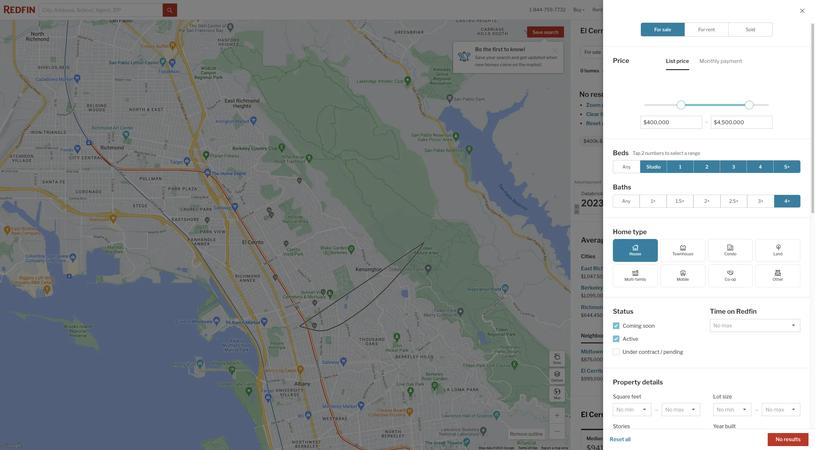 Task type: describe. For each thing, give the bounding box(es) containing it.
2.5+ radio
[[721, 195, 748, 208]]

el right near
[[672, 236, 678, 244]]

ad region
[[575, 185, 812, 215]]

built
[[726, 423, 736, 430]]

map region
[[0, 0, 629, 450]]

trends
[[666, 410, 689, 419]]

1 checkbox
[[667, 160, 694, 173]]

the inside zoom out clear the map boundary reset all filters or remove one of your filters below to see more homes
[[601, 111, 609, 117]]

4+ for 4+ baths
[[666, 138, 671, 144]]

Other checkbox
[[756, 265, 801, 287]]

sale inside median sale price 'button'
[[604, 436, 613, 441]]

0 homes •
[[581, 68, 604, 74]]

0 horizontal spatial results
[[591, 90, 615, 99]]

other
[[773, 277, 784, 282]]

homes inside east richmond heights homes for sale $1,047,500
[[641, 266, 657, 272]]

sale inside kensington homes for sale $1,849,000
[[749, 285, 758, 291]]

save search
[[533, 29, 559, 35]]

first
[[493, 46, 503, 53]]

4+ baths
[[666, 138, 684, 144]]

contract
[[639, 349, 660, 355]]

1 horizontal spatial —
[[705, 119, 709, 124]]

homes inside san francisco homes for sale $1,349,900
[[729, 304, 746, 310]]

be
[[476, 46, 482, 53]]

draw button
[[549, 351, 566, 367]]

el cerrito, ca real estate trends
[[581, 410, 689, 419]]

op
[[732, 277, 737, 282]]

cities heading
[[581, 253, 805, 260]]

house inside 'option'
[[630, 252, 642, 256]]

google image
[[2, 442, 23, 450]]

2 filters from the left
[[679, 120, 693, 127]]

$1,095,000
[[581, 293, 607, 299]]

1+ radio
[[640, 195, 667, 208]]

$1,849,000
[[693, 293, 719, 299]]

to inside zoom out clear the map boundary reset all filters or remove one of your filters below to see more homes
[[710, 120, 715, 127]]

san francisco homes for sale $1,349,900
[[693, 304, 765, 318]]

any for 1+
[[623, 198, 631, 204]]

for for for rent checkbox
[[699, 27, 706, 32]]

el cerrito
[[708, 161, 731, 167]]

Any radio
[[613, 195, 640, 208]]

be the first to know! dialog
[[453, 38, 564, 73]]

prices
[[632, 236, 653, 244]]

of inside zoom out clear the map boundary reset all filters or remove one of your filters below to see more homes
[[661, 120, 666, 127]]

5+ checkbox
[[774, 160, 801, 173]]

el cerrito, ca homes for sale
[[581, 26, 680, 35]]

and
[[512, 55, 519, 60]]

map for map
[[554, 396, 561, 400]]

3 checkbox
[[720, 160, 748, 173]]

1 vertical spatial on
[[728, 308, 735, 315]]

be the first to know!
[[476, 46, 526, 53]]

ad
[[808, 181, 812, 185]]

2.5+
[[730, 198, 739, 204]]

save your search and get updated when new homes come on the market.
[[476, 55, 558, 67]]

option group containing for sale
[[641, 23, 773, 37]]

remove
[[510, 431, 528, 437]]

midtown
[[581, 349, 603, 355]]

boundary
[[622, 111, 645, 117]]

property details
[[613, 378, 663, 386]]

home
[[613, 228, 632, 236]]

price
[[677, 58, 690, 64]]

east richmond heights homes for sale $1,047,500
[[581, 266, 676, 279]]

come
[[500, 62, 512, 67]]

richmond inside east richmond heights homes for sale $1,047,500
[[594, 266, 619, 272]]

search inside button
[[544, 29, 559, 35]]

new
[[476, 62, 484, 67]]

$1,047,500
[[581, 274, 606, 279]]

Co-op checkbox
[[708, 265, 753, 287]]

Mobile checkbox
[[661, 265, 706, 287]]

For sale checkbox
[[641, 23, 685, 37]]

homes inside el cerrito hills homes for sale $999,000
[[618, 368, 634, 374]]

insights
[[753, 28, 773, 35]]

map button
[[549, 386, 566, 402]]

4 checkbox
[[747, 160, 775, 173]]

median sale price button
[[581, 429, 656, 450]]

draw
[[554, 361, 561, 365]]

or
[[625, 120, 630, 127]]

year
[[714, 423, 725, 430]]

for rent
[[699, 27, 715, 32]]

square
[[613, 394, 631, 400]]

land
[[774, 252, 783, 256]]

0 horizontal spatial market
[[734, 28, 752, 35]]

submit search image
[[167, 8, 173, 13]]

2+ radio
[[694, 195, 721, 208]]

homes inside 0 homes •
[[585, 68, 600, 74]]

Sold checkbox
[[729, 23, 773, 37]]

homes right norte
[[718, 368, 735, 374]]

on inside save your search and get updated when new homes come on the market.
[[513, 62, 518, 67]]

$999,000
[[581, 376, 604, 382]]

no inside button
[[776, 437, 783, 443]]

map for map data ©2023 google
[[479, 446, 486, 450]]

3+ radio
[[748, 195, 775, 208]]

el for el cerrito, ca homes for sale
[[581, 26, 587, 35]]

5+
[[785, 164, 790, 169]]

median days on market button
[[731, 429, 805, 450]]

francisco
[[704, 304, 728, 310]]

sale inside midtown homes for sale $875,000
[[630, 349, 640, 355]]

zoom out clear the map boundary reset all filters or remove one of your filters below to see more homes
[[587, 102, 757, 127]]

remove outline
[[510, 431, 543, 437]]

advertisement
[[575, 180, 602, 185]]

1
[[680, 164, 682, 169]]

average
[[581, 236, 610, 244]]

sale inside button
[[593, 49, 601, 55]]

Any checkbox
[[613, 160, 641, 173]]

berkeley
[[581, 285, 604, 291]]

0 horizontal spatial map
[[555, 446, 561, 450]]

0 vertical spatial redfin
[[656, 161, 672, 167]]

your inside save your search and get updated when new homes come on the market.
[[487, 55, 496, 60]]

studio+
[[632, 138, 648, 144]]

options
[[552, 378, 563, 382]]

details
[[643, 378, 663, 386]]

2 inside checkbox
[[706, 164, 709, 169]]

Studio checkbox
[[640, 160, 668, 173]]

heights
[[620, 266, 639, 272]]

richmond inside richmond homes for sale $644,450
[[581, 304, 607, 310]]

albany
[[693, 266, 711, 272]]

/
[[661, 349, 663, 355]]

soon
[[643, 323, 655, 329]]

townhouse
[[673, 252, 694, 256]]

homes inside kensington homes for sale $1,849,000
[[723, 285, 739, 291]]

$400k-$4.5m
[[584, 138, 614, 144]]

0 vertical spatial price
[[613, 57, 630, 65]]

1 filters from the left
[[609, 120, 623, 127]]

for sale inside checkbox
[[655, 27, 672, 32]]

tap 2 numbers to select a range
[[633, 150, 701, 156]]

neighborhoods element
[[581, 327, 620, 343]]

sale inside richmond homes for sale $644,450
[[633, 304, 643, 310]]

time on redfin
[[710, 308, 757, 315]]

4
[[759, 164, 762, 169]]

report for report ad
[[798, 181, 807, 185]]

days
[[753, 436, 763, 441]]

kensington
[[693, 285, 722, 291]]

zip codes
[[630, 333, 655, 339]]

cerrito, for el cerrito, ca real estate trends
[[589, 410, 615, 419]]

1 horizontal spatial a
[[685, 150, 687, 156]]

1-844-759-7732
[[530, 7, 566, 13]]

save for save your search and get updated when new homes come on the market.
[[476, 55, 486, 60]]

1 vertical spatial a
[[552, 446, 554, 450]]

no results inside button
[[776, 437, 801, 443]]

sale inside el cerrito hills homes for sale $999,000
[[644, 368, 653, 374]]

clear
[[587, 111, 600, 117]]

your inside zoom out clear the map boundary reset all filters or remove one of your filters below to see more homes
[[667, 120, 678, 127]]

•
[[603, 68, 604, 74]]

terms of use
[[519, 446, 538, 450]]

market inside button
[[771, 436, 786, 441]]

to for tap 2 numbers to select a range
[[666, 150, 670, 156]]

Enter max text field
[[714, 119, 770, 125]]

Condo checkbox
[[708, 239, 753, 262]]

payment
[[721, 58, 743, 64]]

market.
[[527, 62, 543, 67]]

for sale button
[[581, 46, 614, 59]]

1 vertical spatial ca
[[707, 236, 717, 244]]

select
[[671, 150, 684, 156]]

the inside save your search and get updated when new homes come on the market.
[[519, 62, 526, 67]]

844-
[[534, 7, 544, 13]]

no results button
[[768, 433, 809, 446]]

1 horizontal spatial house
[[702, 138, 715, 144]]

monthly payment
[[700, 58, 743, 64]]

1 horizontal spatial sale
[[665, 26, 680, 35]]

minimum price slider
[[677, 101, 686, 109]]



Task type: vqa. For each thing, say whether or not it's contained in the screenshot.
CA to the middle
yes



Task type: locate. For each thing, give the bounding box(es) containing it.
ca left the homes
[[616, 26, 626, 35]]

maximum price slider
[[746, 101, 754, 109]]

0 horizontal spatial for
[[585, 49, 592, 55]]

0 horizontal spatial save
[[476, 55, 486, 60]]

1 median from the left
[[587, 436, 603, 441]]

cities
[[581, 253, 596, 260]]

1 vertical spatial market
[[771, 436, 786, 441]]

albany homes for sale $629,000
[[693, 266, 747, 279]]

1 horizontal spatial 4+
[[785, 198, 791, 204]]

pending
[[664, 349, 684, 355]]

For rent checkbox
[[685, 23, 729, 37]]

1 vertical spatial of
[[529, 446, 532, 450]]

homes down co-op
[[723, 285, 739, 291]]

your right one
[[667, 120, 678, 127]]

1 vertical spatial cerrito
[[587, 368, 605, 374]]

ca for el cerrito, ca homes for sale
[[616, 26, 626, 35]]

0 vertical spatial all
[[602, 120, 608, 127]]

2 right the california link
[[706, 164, 709, 169]]

— for square feet
[[655, 407, 659, 413]]

1 horizontal spatial median
[[736, 436, 752, 441]]

map
[[610, 111, 621, 117], [555, 446, 561, 450]]

1 vertical spatial the
[[519, 62, 526, 67]]

1 horizontal spatial to
[[666, 150, 670, 156]]

terms
[[519, 446, 528, 450]]

el for el cerrito hills homes for sale $999,000
[[581, 368, 586, 374]]

0 vertical spatial market
[[734, 28, 752, 35]]

1 horizontal spatial map
[[554, 396, 561, 400]]

1 vertical spatial all
[[626, 437, 631, 443]]

el for el cerrito
[[708, 161, 713, 167]]

0 vertical spatial to
[[504, 46, 510, 53]]

0 vertical spatial house
[[702, 138, 715, 144]]

for sale
[[655, 27, 672, 32], [585, 49, 601, 55]]

reset inside reset all button
[[610, 437, 625, 443]]

numbers
[[646, 150, 665, 156]]

below
[[694, 120, 709, 127]]

2 right "tap"
[[642, 150, 645, 156]]

homes inside richmond homes for sale $644,450
[[608, 304, 624, 310]]

house down prices
[[630, 252, 642, 256]]

range
[[688, 150, 701, 156]]

cerrito for el cerrito hills homes for sale $999,000
[[587, 368, 605, 374]]

0 horizontal spatial no
[[580, 90, 589, 99]]

to right first
[[504, 46, 510, 53]]

save for save search
[[533, 29, 544, 35]]

median inside button
[[736, 436, 752, 441]]

0 vertical spatial richmond
[[594, 266, 619, 272]]

all inside zoom out clear the map boundary reset all filters or remove one of your filters below to see more homes
[[602, 120, 608, 127]]

1 vertical spatial save
[[476, 55, 486, 60]]

0
[[581, 68, 584, 74]]

0 horizontal spatial —
[[655, 407, 659, 413]]

0 vertical spatial no results
[[580, 90, 615, 99]]

home type
[[613, 228, 647, 236]]

reset all
[[610, 437, 631, 443]]

homes left under
[[604, 349, 621, 355]]

del norte homes for sale
[[693, 368, 754, 374]]

save up "new" at top
[[476, 55, 486, 60]]

el right the california link
[[708, 161, 713, 167]]

1 vertical spatial your
[[667, 120, 678, 127]]

1 horizontal spatial on
[[728, 308, 735, 315]]

©2023
[[494, 446, 504, 450]]

homes down kensington homes for sale $1,849,000
[[729, 304, 746, 310]]

ca
[[616, 26, 626, 35], [707, 236, 717, 244], [617, 410, 627, 419]]

under contract / pending
[[623, 349, 684, 355]]

0 horizontal spatial of
[[529, 446, 532, 450]]

list price element
[[666, 52, 690, 70]]

2 median from the left
[[736, 436, 752, 441]]

cerrito left 3 at the top of page
[[714, 161, 731, 167]]

co-op
[[725, 277, 737, 282]]

1 vertical spatial sale
[[604, 436, 613, 441]]

map down out
[[610, 111, 621, 117]]

$875,000
[[581, 357, 603, 362]]

$4.5m
[[600, 138, 614, 144]]

4+ left baths
[[666, 138, 671, 144]]

for inside east richmond heights homes for sale $1,047,500
[[658, 266, 665, 272]]

no right days
[[776, 437, 783, 443]]

any down baths
[[623, 198, 631, 204]]

square feet
[[613, 394, 642, 400]]

the up reset all filters button
[[601, 111, 609, 117]]

on down and
[[513, 62, 518, 67]]

3
[[733, 164, 736, 169]]

1 horizontal spatial 2
[[706, 164, 709, 169]]

report a map error link
[[542, 446, 569, 450]]

median inside 'button'
[[587, 436, 603, 441]]

— up days
[[755, 407, 759, 413]]

for for for sale checkbox
[[655, 27, 662, 32]]

homes up the property
[[618, 368, 634, 374]]

1 horizontal spatial the
[[519, 62, 526, 67]]

save inside button
[[533, 29, 544, 35]]

3+
[[758, 198, 764, 204]]

zoom out button
[[586, 102, 611, 108]]

results inside no results button
[[784, 437, 801, 443]]

1 vertical spatial no
[[776, 437, 783, 443]]

0 horizontal spatial median
[[587, 436, 603, 441]]

0 vertical spatial of
[[661, 120, 666, 127]]

1 horizontal spatial for
[[655, 27, 662, 32]]

data
[[486, 446, 493, 450]]

hills
[[606, 368, 617, 374]]

0 horizontal spatial all
[[602, 120, 608, 127]]

1 horizontal spatial no
[[776, 437, 783, 443]]

redfin
[[656, 161, 672, 167], [737, 308, 757, 315]]

0 horizontal spatial reset
[[587, 120, 601, 127]]

reset down stories
[[610, 437, 625, 443]]

of right one
[[661, 120, 666, 127]]

market insights
[[734, 28, 773, 35]]

any inside 'checkbox'
[[623, 164, 631, 169]]

0 horizontal spatial no results
[[580, 90, 615, 99]]

house down below at the right top of page
[[702, 138, 715, 144]]

0 horizontal spatial to
[[504, 46, 510, 53]]

el up median sale price
[[581, 410, 588, 419]]

1 vertical spatial search
[[497, 55, 511, 60]]

1 vertical spatial price
[[614, 436, 626, 441]]

map inside button
[[554, 396, 561, 400]]

for sale right the homes
[[655, 27, 672, 32]]

sale inside checkbox
[[663, 27, 672, 32]]

0 vertical spatial for sale
[[655, 27, 672, 32]]

sale inside east richmond heights homes for sale $1,047,500
[[666, 266, 676, 272]]

your down first
[[487, 55, 496, 60]]

1 vertical spatial map
[[479, 446, 486, 450]]

0 horizontal spatial search
[[497, 55, 511, 60]]

sale inside san francisco homes for sale $1,349,900
[[755, 304, 765, 310]]

map left the "data"
[[479, 446, 486, 450]]

tap
[[633, 150, 641, 156]]

richmond homes for sale $644,450
[[581, 304, 643, 318]]

homes right "new" at top
[[485, 62, 499, 67]]

median left reset all
[[587, 436, 603, 441]]

for inside 'albany homes for sale $629,000'
[[729, 266, 736, 272]]

City, Address, School, Agent, ZIP search field
[[39, 4, 163, 17]]

zoom
[[587, 102, 601, 108]]

cerrito
[[714, 161, 731, 167], [587, 368, 605, 374]]

reset all filters button
[[586, 120, 624, 127]]

0 vertical spatial 2
[[642, 150, 645, 156]]

2 vertical spatial the
[[601, 111, 609, 117]]

el inside el cerrito hills homes for sale $999,000
[[581, 368, 586, 374]]

0 vertical spatial cerrito,
[[589, 26, 615, 35]]

of left use
[[529, 446, 532, 450]]

for inside san francisco homes for sale $1,349,900
[[747, 304, 754, 310]]

when
[[546, 55, 558, 60]]

co-
[[725, 277, 732, 282]]

for inside kensington homes for sale $1,849,000
[[741, 285, 748, 291]]

0 horizontal spatial for sale
[[585, 49, 601, 55]]

cerrito, up for sale button
[[589, 26, 615, 35]]

4+ inside radio
[[785, 198, 791, 204]]

homes right more
[[740, 120, 757, 127]]

0 vertical spatial save
[[533, 29, 544, 35]]

market left insights
[[734, 28, 752, 35]]

map down options
[[554, 396, 561, 400]]

price down stories
[[614, 436, 626, 441]]

for inside checkbox
[[699, 27, 706, 32]]

homes down berkeley homes for sale $1,095,000
[[608, 304, 624, 310]]

know!
[[511, 46, 526, 53]]

Multi-family checkbox
[[613, 265, 658, 287]]

homes up $1,095,000
[[605, 285, 621, 291]]

ca for el cerrito, ca real estate trends
[[617, 410, 627, 419]]

see
[[716, 120, 725, 127]]

homes inside berkeley homes for sale $1,095,000
[[605, 285, 621, 291]]

multi-
[[625, 277, 636, 282]]

0 vertical spatial your
[[487, 55, 496, 60]]

1 vertical spatial map
[[555, 446, 561, 450]]

median for median days on market
[[736, 436, 752, 441]]

1 vertical spatial results
[[784, 437, 801, 443]]

0 vertical spatial the
[[483, 46, 492, 53]]

cerrito,
[[589, 26, 615, 35], [680, 236, 705, 244], [589, 410, 615, 419]]

1 vertical spatial for sale
[[585, 49, 601, 55]]

homes inside zoom out clear the map boundary reset all filters or remove one of your filters below to see more homes
[[740, 120, 757, 127]]

1-844-759-7732 link
[[530, 7, 566, 13]]

zip codes element
[[630, 327, 655, 343]]

all inside button
[[626, 437, 631, 443]]

cerrito, up townhouse
[[680, 236, 705, 244]]

0 horizontal spatial cerrito
[[587, 368, 605, 374]]

homes right 0
[[585, 68, 600, 74]]

2 vertical spatial ca
[[617, 410, 627, 419]]

map
[[554, 396, 561, 400], [479, 446, 486, 450]]

the right "be"
[[483, 46, 492, 53]]

save inside save your search and get updated when new homes come on the market.
[[476, 55, 486, 60]]

median sale price
[[587, 436, 626, 441]]

no results up zoom out button
[[580, 90, 615, 99]]

sale
[[663, 27, 672, 32], [593, 49, 601, 55], [666, 266, 676, 272], [738, 266, 747, 272], [630, 285, 640, 291], [749, 285, 758, 291], [633, 304, 643, 310], [755, 304, 765, 310], [630, 349, 640, 355], [644, 368, 653, 374], [744, 368, 754, 374]]

the down get
[[519, 62, 526, 67]]

one
[[650, 120, 660, 127]]

google
[[504, 446, 515, 450]]

1 horizontal spatial save
[[533, 29, 544, 35]]

house
[[702, 138, 715, 144], [630, 252, 642, 256]]

california link
[[678, 161, 702, 167]]

4+ right "3+" option
[[785, 198, 791, 204]]

save down 844-
[[533, 29, 544, 35]]

search up come
[[497, 55, 511, 60]]

House checkbox
[[613, 239, 658, 262]]

for right the homes
[[655, 27, 662, 32]]

for inside button
[[585, 49, 592, 55]]

sale inside 'albany homes for sale $629,000'
[[738, 266, 747, 272]]

price inside median sale price 'button'
[[614, 436, 626, 441]]

san
[[693, 304, 703, 310]]

time
[[710, 308, 726, 315]]

1 vertical spatial cerrito,
[[680, 236, 705, 244]]

1 horizontal spatial market
[[771, 436, 786, 441]]

a left range
[[685, 150, 687, 156]]

all down the clear the map boundary "button"
[[602, 120, 608, 127]]

report left ad
[[798, 181, 807, 185]]

redfin down tap 2 numbers to select a range
[[656, 161, 672, 167]]

sale inside berkeley homes for sale $1,095,000
[[630, 285, 640, 291]]

on right the time
[[728, 308, 735, 315]]

ca up stories
[[617, 410, 627, 419]]

0 vertical spatial map
[[610, 111, 621, 117]]

beds
[[613, 149, 629, 157]]

0 vertical spatial map
[[554, 396, 561, 400]]

a left error
[[552, 446, 554, 450]]

option group
[[641, 23, 773, 37], [613, 160, 801, 173], [613, 195, 801, 208], [613, 239, 801, 287]]

0 vertical spatial cerrito
[[714, 161, 731, 167]]

for inside midtown homes for sale $875,000
[[622, 349, 629, 355]]

error
[[562, 446, 569, 450]]

on
[[513, 62, 518, 67], [728, 308, 735, 315], [764, 436, 770, 441]]

filters
[[609, 120, 623, 127], [679, 120, 693, 127]]

redfin right the time
[[737, 308, 757, 315]]

1 vertical spatial report
[[542, 446, 551, 450]]

0 vertical spatial sale
[[665, 26, 680, 35]]

homes inside save your search and get updated when new homes come on the market.
[[485, 62, 499, 67]]

real
[[629, 410, 641, 419]]

1 horizontal spatial filters
[[679, 120, 693, 127]]

rent
[[707, 27, 715, 32]]

to inside dialog
[[504, 46, 510, 53]]

— left the "trends"
[[655, 407, 659, 413]]

under
[[623, 349, 638, 355]]

report right use
[[542, 446, 551, 450]]

cerrito, up stories
[[589, 410, 615, 419]]

del
[[693, 368, 702, 374]]

map left error
[[555, 446, 561, 450]]

1 vertical spatial redfin
[[737, 308, 757, 315]]

updated
[[528, 55, 545, 60]]

search
[[544, 29, 559, 35], [497, 55, 511, 60]]

report for report a map error
[[542, 446, 551, 450]]

2 vertical spatial to
[[666, 150, 670, 156]]

list box
[[710, 319, 801, 332], [613, 403, 652, 416], [662, 403, 701, 416], [714, 403, 752, 416], [763, 403, 801, 416], [613, 433, 652, 446], [662, 433, 701, 446], [714, 433, 752, 446], [763, 433, 801, 446]]

0 horizontal spatial sale
[[604, 436, 613, 441]]

1 horizontal spatial of
[[661, 120, 666, 127]]

0 horizontal spatial map
[[479, 446, 486, 450]]

0 vertical spatial a
[[685, 150, 687, 156]]

7732
[[555, 7, 566, 13]]

filters down the clear the map boundary "button"
[[609, 120, 623, 127]]

for inside el cerrito hills homes for sale $999,000
[[635, 368, 642, 374]]

for up 0 homes •
[[585, 49, 592, 55]]

active
[[623, 336, 639, 342]]

2+
[[705, 198, 710, 204]]

1.5+ radio
[[667, 195, 694, 208]]

on right days
[[764, 436, 770, 441]]

0 vertical spatial report
[[798, 181, 807, 185]]

1 horizontal spatial redfin
[[737, 308, 757, 315]]

1 horizontal spatial no results
[[776, 437, 801, 443]]

2 horizontal spatial to
[[710, 120, 715, 127]]

family
[[636, 277, 647, 282]]

1 vertical spatial any
[[623, 198, 631, 204]]

cerrito inside el cerrito hills homes for sale $999,000
[[587, 368, 605, 374]]

to left select
[[666, 150, 670, 156]]

homes up co-
[[712, 266, 728, 272]]

Land checkbox
[[756, 239, 801, 262]]

— for lot size
[[755, 407, 759, 413]]

1 vertical spatial richmond
[[581, 304, 607, 310]]

price down el cerrito, ca homes for sale
[[613, 57, 630, 65]]

4+ radio
[[774, 195, 801, 208]]

report ad button
[[798, 181, 812, 186]]

save
[[533, 29, 544, 35], [476, 55, 486, 60]]

el for el cerrito, ca real estate trends
[[581, 410, 588, 419]]

any inside radio
[[623, 198, 631, 204]]

homes up family
[[641, 266, 657, 272]]

for sale up 0 homes •
[[585, 49, 601, 55]]

sale up list
[[665, 26, 680, 35]]

1 horizontal spatial search
[[544, 29, 559, 35]]

richmond up $644,450
[[581, 304, 607, 310]]

filters left below at the right top of page
[[679, 120, 693, 127]]

year built
[[714, 423, 736, 430]]

richmond up $1,047,500
[[594, 266, 619, 272]]

for inside checkbox
[[655, 27, 662, 32]]

any down beds on the top right of the page
[[623, 164, 631, 169]]

for inside richmond homes for sale $644,450
[[625, 304, 632, 310]]

— left see
[[705, 119, 709, 124]]

cerrito up $999,000
[[587, 368, 605, 374]]

any for studio
[[623, 164, 631, 169]]

market right days
[[771, 436, 786, 441]]

monthly payment element
[[700, 52, 743, 70]]

0 horizontal spatial your
[[487, 55, 496, 60]]

on inside button
[[764, 436, 770, 441]]

4+
[[666, 138, 671, 144], [785, 198, 791, 204]]

for inside berkeley homes for sale $1,095,000
[[622, 285, 629, 291]]

map inside zoom out clear the map boundary reset all filters or remove one of your filters below to see more homes
[[610, 111, 621, 117]]

1 horizontal spatial cerrito
[[714, 161, 731, 167]]

2 horizontal spatial for
[[699, 27, 706, 32]]

for left rent
[[699, 27, 706, 32]]

median left days
[[736, 436, 752, 441]]

report inside 'button'
[[798, 181, 807, 185]]

report ad
[[798, 181, 812, 185]]

midtown homes for sale $875,000
[[581, 349, 640, 362]]

search down 759-
[[544, 29, 559, 35]]

homes inside midtown homes for sale $875,000
[[604, 349, 621, 355]]

0 vertical spatial 4+
[[666, 138, 671, 144]]

1 horizontal spatial map
[[610, 111, 621, 117]]

no up zoom
[[580, 90, 589, 99]]

1 horizontal spatial reset
[[610, 437, 625, 443]]

1 vertical spatial house
[[630, 252, 642, 256]]

0 vertical spatial any
[[623, 164, 631, 169]]

Enter min text field
[[644, 119, 700, 125]]

4+ for 4+
[[785, 198, 791, 204]]

median for median sale price
[[587, 436, 603, 441]]

0 horizontal spatial report
[[542, 446, 551, 450]]

cerrito for el cerrito
[[714, 161, 731, 167]]

your
[[487, 55, 496, 60], [667, 120, 678, 127]]

all down stories
[[626, 437, 631, 443]]

homes inside 'albany homes for sale $629,000'
[[712, 266, 728, 272]]

1 horizontal spatial your
[[667, 120, 678, 127]]

0 vertical spatial search
[[544, 29, 559, 35]]

for sale inside button
[[585, 49, 601, 55]]

status
[[613, 308, 634, 315]]

to left see
[[710, 120, 715, 127]]

for
[[655, 27, 662, 32], [699, 27, 706, 32], [585, 49, 592, 55]]

reset down the clear
[[587, 120, 601, 127]]

search inside save your search and get updated when new homes come on the market.
[[497, 55, 511, 60]]

reset inside zoom out clear the map boundary reset all filters or remove one of your filters below to see more homes
[[587, 120, 601, 127]]

1 vertical spatial reset
[[610, 437, 625, 443]]

Townhouse checkbox
[[661, 239, 706, 262]]

cerrito, for el cerrito, ca homes for sale
[[589, 26, 615, 35]]

report a map error
[[542, 446, 569, 450]]

feet
[[632, 394, 642, 400]]

0 horizontal spatial 2
[[642, 150, 645, 156]]

el up for sale button
[[581, 26, 587, 35]]

2 checkbox
[[694, 160, 721, 173]]

1 horizontal spatial for sale
[[655, 27, 672, 32]]

sale down stories
[[604, 436, 613, 441]]

el up $999,000
[[581, 368, 586, 374]]

0 horizontal spatial a
[[552, 446, 554, 450]]

1 vertical spatial 4+
[[785, 198, 791, 204]]

no results right days
[[776, 437, 801, 443]]

1 vertical spatial 2
[[706, 164, 709, 169]]

1 horizontal spatial report
[[798, 181, 807, 185]]

to for be the first to know!
[[504, 46, 510, 53]]

ca up cities heading
[[707, 236, 717, 244]]

0 horizontal spatial redfin
[[656, 161, 672, 167]]

option group containing house
[[613, 239, 801, 287]]

stories
[[613, 423, 631, 430]]



